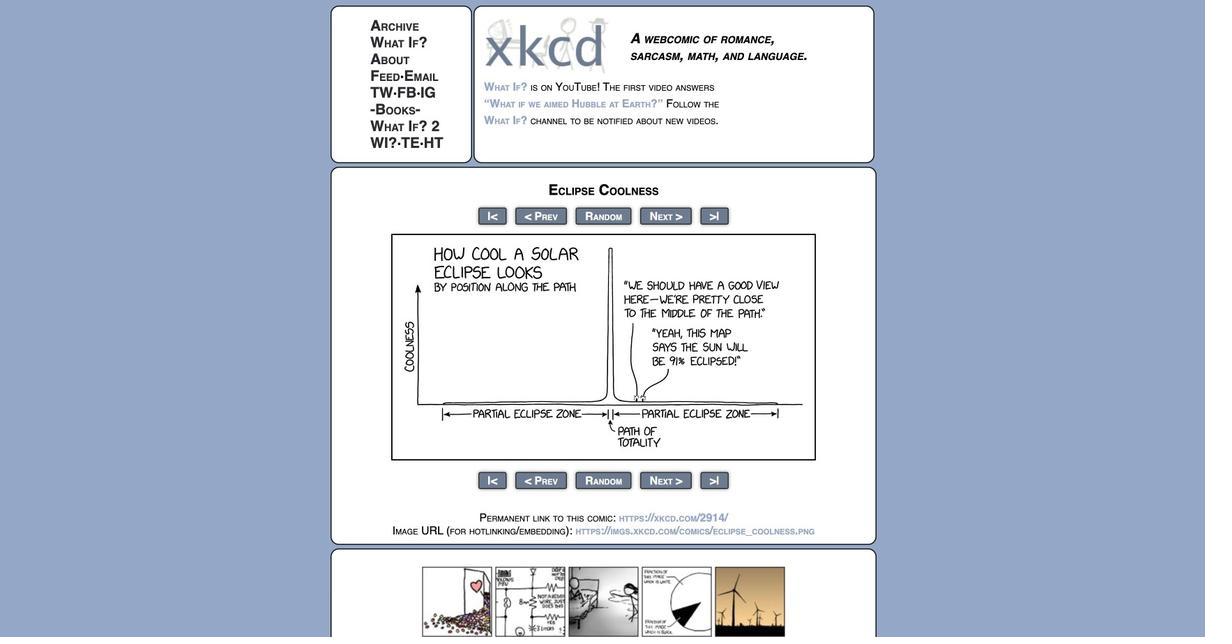 Task type: locate. For each thing, give the bounding box(es) containing it.
xkcd.com logo image
[[484, 16, 613, 74]]

eclipse coolness image
[[391, 234, 816, 461]]

selected comics image
[[423, 567, 785, 637]]



Task type: vqa. For each thing, say whether or not it's contained in the screenshot.
the Aspect Ratio image at the top of page
no



